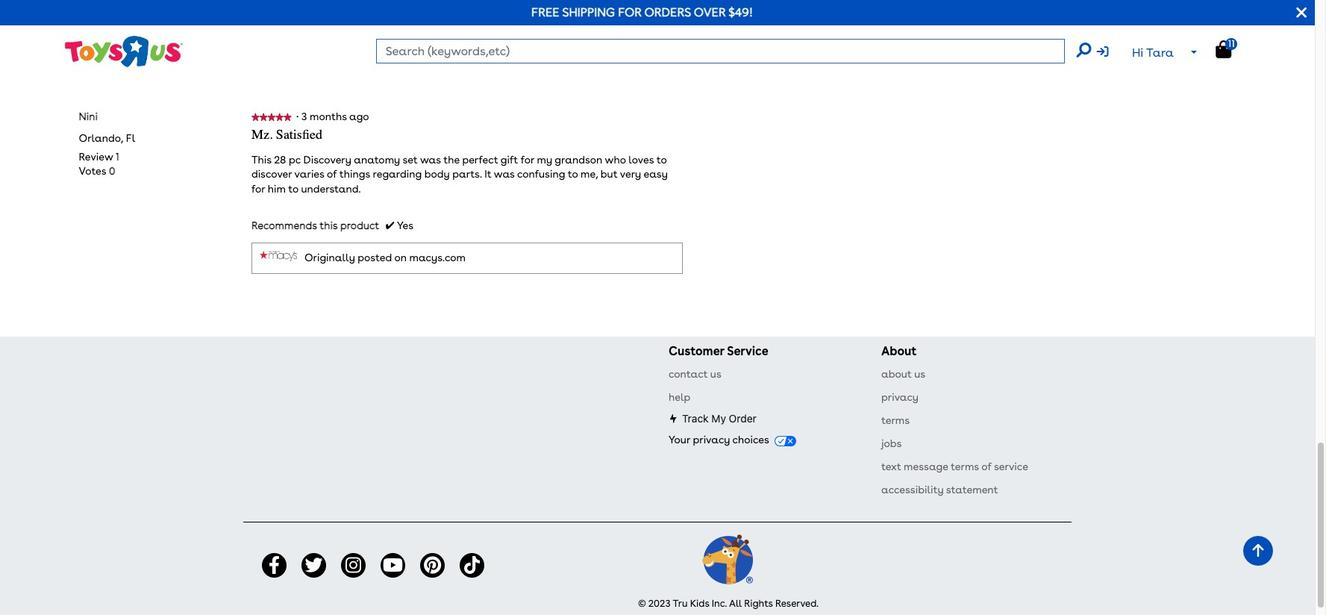 Task type: locate. For each thing, give the bounding box(es) containing it.
5 stars ✘
[[89, 52, 134, 64]]

for
[[618, 5, 642, 19]]

1 horizontal spatial to
[[568, 168, 578, 180]]

0 horizontal spatial privacy
[[693, 434, 730, 446]]

1 vertical spatial for
[[251, 183, 265, 195]]

us for about
[[915, 368, 926, 380]]

body
[[425, 168, 450, 180]]

of
[[327, 168, 337, 180], [982, 461, 992, 473]]

0 horizontal spatial to
[[288, 183, 299, 195]]

to
[[657, 154, 667, 166], [568, 168, 578, 180], [288, 183, 299, 195]]

contact us link
[[669, 368, 722, 380]]

free
[[532, 5, 560, 19]]

2 vertical spatial to
[[288, 183, 299, 195]]

for
[[521, 154, 534, 166], [251, 183, 265, 195]]

accessibility statement
[[882, 484, 998, 496]]

tru
[[673, 598, 688, 609]]

regarding
[[373, 168, 422, 180]]

parts.
[[452, 168, 482, 180]]

recommends this product ✔ yes
[[251, 220, 414, 232]]

orders
[[645, 5, 691, 19]]

recommends
[[251, 220, 317, 232]]

active
[[79, 27, 109, 39]]

28
[[274, 154, 286, 166]]

privacy link
[[882, 391, 919, 403]]

this
[[251, 154, 271, 166]]

of up understand.
[[327, 168, 337, 180]]

us down customer service
[[711, 368, 722, 380]]

0 vertical spatial to
[[657, 154, 667, 166]]

jobs link
[[882, 438, 902, 449]]

clear all button
[[147, 45, 225, 72]]

understand.
[[301, 183, 361, 195]]

0 horizontal spatial of
[[327, 168, 337, 180]]

list
[[79, 150, 119, 179]]

0 horizontal spatial us
[[711, 368, 722, 380]]

gift
[[501, 154, 518, 166]]

customer service
[[669, 344, 769, 358]]

1 horizontal spatial was
[[494, 168, 515, 180]]

of left service
[[982, 461, 992, 473]]

choices
[[733, 434, 769, 446]]

to up easy
[[657, 154, 667, 166]]

customer
[[669, 344, 725, 358]]

macys.com image
[[260, 251, 297, 261]]

toys r us image
[[64, 35, 183, 68]]

your privacy choices link
[[669, 434, 797, 446]]

1 vertical spatial was
[[494, 168, 515, 180]]

sign in image
[[1097, 46, 1109, 57]]

us
[[711, 368, 722, 380], [915, 368, 926, 380]]

track
[[682, 412, 709, 425]]

1 horizontal spatial privacy
[[882, 391, 919, 403]]

None search field
[[376, 39, 1091, 63]]

all right inc.
[[729, 598, 742, 609]]

1 horizontal spatial terms
[[951, 461, 979, 473]]

list containing review
[[79, 150, 119, 179]]

product
[[340, 220, 379, 232]]

mz.
[[251, 126, 273, 143]]

tara
[[1146, 46, 1174, 60]]

my
[[537, 154, 552, 166]]

0 horizontal spatial terms
[[882, 414, 910, 426]]

active filters
[[79, 27, 143, 39]]

all inside clear all button
[[189, 52, 202, 64]]

1 vertical spatial to
[[568, 168, 578, 180]]

privacy
[[882, 391, 919, 403], [693, 434, 730, 446]]

perfect
[[462, 154, 498, 166]]

privacy down track my order button
[[693, 434, 730, 446]]

but
[[601, 168, 618, 180]]

terms up statement on the bottom
[[951, 461, 979, 473]]

0 vertical spatial all
[[189, 52, 202, 64]]

originally posted on macys.com
[[304, 252, 466, 264]]

1 vertical spatial all
[[729, 598, 742, 609]]

grandson
[[555, 154, 603, 166]]

1 us from the left
[[711, 368, 722, 380]]

shipping
[[562, 5, 615, 19]]

satisfied
[[276, 126, 322, 143]]

0 horizontal spatial all
[[189, 52, 202, 64]]

free shipping for orders over $49! link
[[532, 5, 753, 19]]

my
[[712, 412, 726, 425]]

yes
[[397, 220, 414, 232]]

1 horizontal spatial of
[[982, 461, 992, 473]]

us right "about"
[[915, 368, 926, 380]]

for left him
[[251, 183, 265, 195]]

✔
[[386, 220, 395, 232]]

terms up jobs link
[[882, 414, 910, 426]]

was up body
[[420, 154, 441, 166]]

to right him
[[288, 183, 299, 195]]

1 vertical spatial privacy
[[693, 434, 730, 446]]

0 vertical spatial of
[[327, 168, 337, 180]]

votes
[[79, 165, 106, 177]]

privacy down about us link
[[882, 391, 919, 403]]

rights
[[744, 598, 773, 609]]

months
[[310, 110, 347, 122]]

inc.
[[712, 598, 727, 609]]

statement
[[946, 484, 998, 496]]

0 vertical spatial was
[[420, 154, 441, 166]]

about
[[882, 368, 912, 380]]

on
[[394, 252, 407, 264]]

discover
[[251, 168, 292, 180]]

11 link
[[1216, 38, 1247, 59]]

stars
[[98, 52, 123, 64]]

0 horizontal spatial was
[[420, 154, 441, 166]]

contact
[[669, 368, 708, 380]]

all right clear on the left top of the page
[[189, 52, 202, 64]]

2023
[[649, 598, 671, 609]]

for left my
[[521, 154, 534, 166]]

© 2023 tru kids inc. all rights reserved.
[[638, 598, 819, 609]]

to down grandson
[[568, 168, 578, 180]]

fl
[[126, 132, 135, 144]]

0 vertical spatial privacy
[[882, 391, 919, 403]]

about us link
[[882, 368, 926, 380]]

service
[[994, 461, 1029, 473]]

0 horizontal spatial for
[[251, 183, 265, 195]]

Enter Keyword or Item No. search field
[[376, 39, 1065, 63]]

1 horizontal spatial us
[[915, 368, 926, 380]]

0 vertical spatial for
[[521, 154, 534, 166]]

privacy inside 'link'
[[693, 434, 730, 446]]

5
[[89, 52, 95, 64]]

was down gift
[[494, 168, 515, 180]]

your privacy choices
[[669, 434, 772, 446]]

contact us
[[669, 368, 722, 380]]

all
[[189, 52, 202, 64], [729, 598, 742, 609]]

your
[[669, 434, 690, 446]]

★★★★★
[[251, 113, 292, 121], [251, 113, 292, 121]]

clear
[[158, 52, 186, 64]]

2 us from the left
[[915, 368, 926, 380]]

0
[[109, 165, 115, 177]]

anatomy
[[354, 154, 400, 166]]



Task type: describe. For each thing, give the bounding box(es) containing it.
$49!
[[729, 5, 753, 19]]

·
[[296, 110, 299, 122]]

kids
[[690, 598, 710, 609]]

help link
[[669, 391, 691, 403]]

jobs
[[882, 438, 902, 449]]

it
[[485, 168, 492, 180]]

reserved.
[[776, 598, 819, 609]]

0 vertical spatial terms
[[882, 414, 910, 426]]

shopping bag image
[[1216, 40, 1232, 58]]

about
[[882, 344, 917, 358]]

1
[[116, 151, 119, 163]]

3
[[301, 110, 307, 122]]

me,
[[581, 168, 598, 180]]

11
[[1228, 38, 1235, 49]]

hi
[[1132, 46, 1144, 60]]

discovery
[[304, 154, 351, 166]]

easy
[[644, 168, 668, 180]]

over
[[694, 5, 726, 19]]

accessibility
[[882, 484, 944, 496]]

pc
[[289, 154, 301, 166]]

mz. satisfied
[[251, 126, 322, 143]]

order
[[729, 412, 757, 425]]

1 horizontal spatial all
[[729, 598, 742, 609]]

1 vertical spatial of
[[982, 461, 992, 473]]

who
[[605, 154, 626, 166]]

review
[[79, 151, 113, 163]]

nini
[[79, 110, 98, 122]]

close button image
[[1297, 4, 1307, 21]]

track my order button
[[669, 412, 757, 425]]

loves
[[629, 154, 654, 166]]

about us
[[882, 368, 926, 380]]

accessibility statement link
[[882, 484, 998, 496]]

this
[[320, 220, 338, 232]]

terms link
[[882, 414, 910, 426]]

him
[[268, 183, 286, 195]]

✘
[[126, 54, 134, 62]]

©
[[638, 598, 646, 609]]

track my order
[[682, 412, 757, 425]]

hi tara
[[1132, 46, 1174, 60]]

service
[[727, 344, 769, 358]]

hi tara button
[[1097, 39, 1207, 67]]

us for customer service
[[711, 368, 722, 380]]

1 horizontal spatial for
[[521, 154, 534, 166]]

text message terms of service link
[[882, 461, 1029, 473]]

privacy choices icon image
[[775, 436, 797, 446]]

originally
[[304, 252, 355, 264]]

2 horizontal spatial to
[[657, 154, 667, 166]]

text message terms of service
[[882, 461, 1029, 473]]

very
[[620, 168, 641, 180]]

clear all
[[158, 52, 202, 64]]

posted
[[358, 252, 392, 264]]

of inside this 28 pc discovery anatomy set was the perfect gift for my grandson who loves to discover varies of things regarding body parts. it was confusing to me, but very easy for him to understand.
[[327, 168, 337, 180]]

1 vertical spatial terms
[[951, 461, 979, 473]]

text
[[882, 461, 901, 473]]

orlando,
[[79, 132, 123, 144]]

· 3 months ago
[[296, 110, 374, 122]]

macys.com
[[409, 252, 466, 264]]

ago
[[349, 110, 369, 122]]

free shipping for orders over $49!
[[532, 5, 753, 19]]

help
[[669, 391, 691, 403]]

confusing
[[517, 168, 565, 180]]

this 28 pc discovery anatomy set was the perfect gift for my grandson who loves to discover varies of things regarding body parts. it was confusing to me, but very easy for him to understand.
[[251, 154, 668, 195]]



Task type: vqa. For each thing, say whether or not it's contained in the screenshot.
BARBIE CHELSEA SKATEPARK DOLL & PLAYSET IMAGE
no



